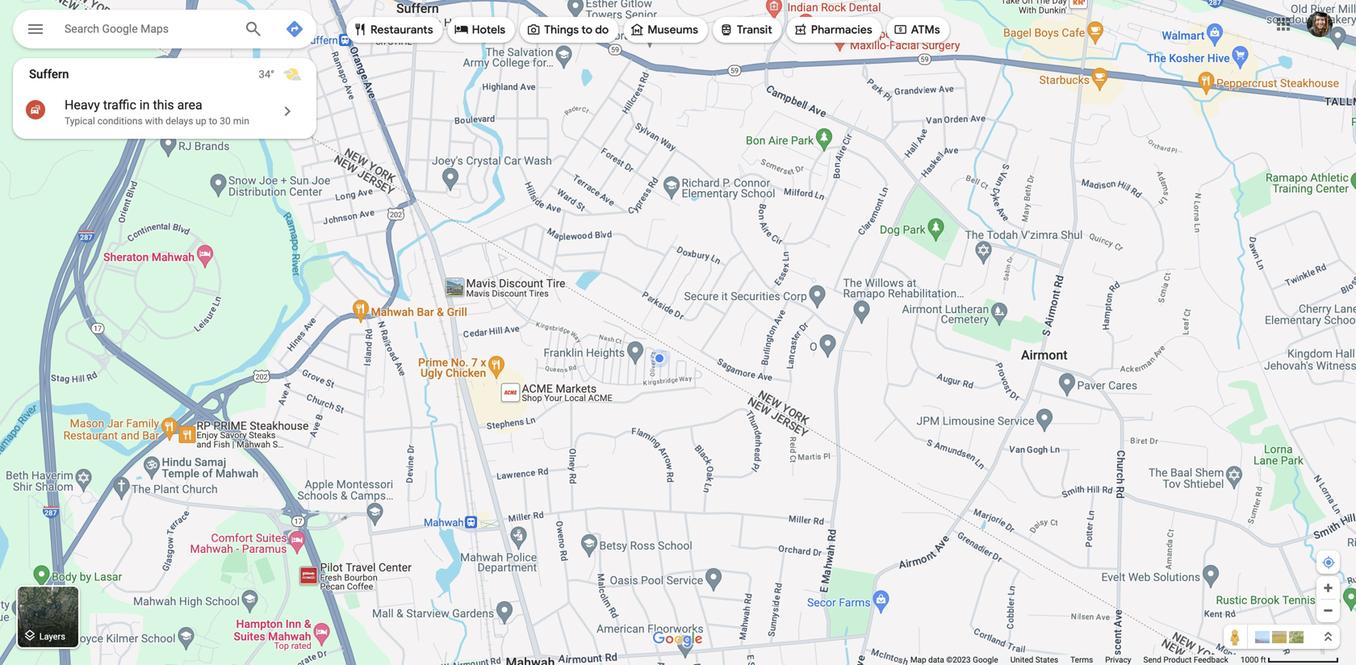 Task type: locate. For each thing, give the bounding box(es) containing it.
1000 ft
[[1241, 655, 1267, 665]]

none search field inside google maps element
[[13, 10, 317, 52]]

to
[[582, 23, 593, 37], [209, 115, 217, 127]]

©2023
[[947, 655, 971, 665]]

map data ©2023 google
[[911, 655, 999, 665]]

1 vertical spatial google
[[973, 655, 999, 665]]

1 vertical spatial to
[[209, 115, 217, 127]]

ft
[[1261, 655, 1267, 665]]

send product feedback
[[1144, 655, 1229, 665]]

google
[[102, 22, 138, 36], [973, 655, 999, 665]]

none search field containing 
[[13, 10, 317, 52]]

0 vertical spatial to
[[582, 23, 593, 37]]

feedback
[[1194, 655, 1229, 665]]

to left do
[[582, 23, 593, 37]]

zoom in image
[[1323, 582, 1335, 594]]

1000
[[1241, 655, 1259, 665]]

heavy
[[65, 97, 100, 113]]


[[894, 21, 908, 38]]

 atms
[[894, 21, 940, 38]]


[[454, 21, 469, 38]]

terms
[[1071, 655, 1093, 665]]

to inside 'heavy traffic in this area typical conditions with delays up to 30 min'
[[209, 115, 217, 127]]

 layers
[[23, 627, 65, 645]]

None search field
[[13, 10, 317, 52]]

0 horizontal spatial google
[[102, 22, 138, 36]]


[[793, 21, 808, 38]]

transit
[[737, 23, 772, 37]]

search google maps field containing search google maps
[[13, 10, 317, 48]]

with
[[145, 115, 163, 127]]

google left the maps
[[102, 22, 138, 36]]

your location image
[[1322, 556, 1336, 570]]

to inside  things to do
[[582, 23, 593, 37]]

 things to do
[[527, 21, 609, 38]]

1000 ft button
[[1241, 655, 1340, 665]]

1 horizontal spatial google
[[973, 655, 999, 665]]

Search Google Maps field
[[13, 10, 317, 48], [65, 19, 231, 38]]

 pharmacies
[[793, 21, 873, 38]]

0 vertical spatial google
[[102, 22, 138, 36]]

to right up
[[209, 115, 217, 127]]

delays
[[166, 115, 193, 127]]

traffic
[[103, 97, 136, 113]]

footer containing map data ©2023 google
[[911, 655, 1241, 665]]

united states
[[1011, 655, 1059, 665]]

google right ©2023
[[973, 655, 999, 665]]

footer
[[911, 655, 1241, 665]]

privacy button
[[1106, 655, 1132, 665]]

34°
[[259, 68, 275, 80]]

restaurants
[[371, 23, 433, 37]]

0 horizontal spatial to
[[209, 115, 217, 127]]

1 horizontal spatial to
[[582, 23, 593, 37]]

suffern weather group
[[259, 58, 317, 90]]



Task type: vqa. For each thing, say whether or not it's contained in the screenshot.
 Museums on the top
yes



Task type: describe. For each thing, give the bounding box(es) containing it.
pharmacies
[[811, 23, 873, 37]]

google maps element
[[0, 0, 1357, 665]]

google account: giulia masi  
(giulia.masi@adept.ai) image
[[1307, 11, 1333, 37]]

heavy traffic in this area typical conditions with delays up to 30 min
[[65, 97, 249, 127]]

mostly cloudy image
[[283, 65, 302, 84]]

hotels
[[472, 23, 506, 37]]

conditions
[[97, 115, 143, 127]]

data
[[929, 655, 945, 665]]


[[26, 17, 45, 41]]

 museums
[[630, 21, 698, 38]]

search google maps field inside search box
[[65, 19, 231, 38]]


[[719, 21, 734, 38]]

search google maps
[[65, 22, 169, 36]]

google inside footer
[[973, 655, 999, 665]]

museums
[[648, 23, 698, 37]]

states
[[1036, 655, 1059, 665]]


[[23, 627, 37, 645]]


[[353, 21, 367, 38]]

 button
[[13, 10, 58, 52]]

up
[[196, 115, 206, 127]]

 transit
[[719, 21, 772, 38]]

united
[[1011, 655, 1034, 665]]


[[630, 21, 645, 38]]

area
[[177, 97, 202, 113]]

send
[[1144, 655, 1162, 665]]

map
[[911, 655, 927, 665]]

suffern region
[[13, 58, 317, 139]]

 restaurants
[[353, 21, 433, 38]]

footer inside google maps element
[[911, 655, 1241, 665]]

product
[[1164, 655, 1192, 665]]

search
[[65, 22, 99, 36]]

maps
[[141, 22, 169, 36]]

typical
[[65, 115, 95, 127]]

do
[[595, 23, 609, 37]]

terms button
[[1071, 655, 1093, 665]]


[[527, 21, 541, 38]]

united states button
[[1011, 655, 1059, 665]]

suffern
[[29, 67, 69, 81]]

atms
[[911, 23, 940, 37]]

send product feedback button
[[1144, 655, 1229, 665]]

privacy
[[1106, 655, 1132, 665]]

in
[[140, 97, 150, 113]]

show street view coverage image
[[1224, 625, 1248, 649]]

this
[[153, 97, 174, 113]]

layers
[[39, 632, 65, 642]]

30
[[220, 115, 231, 127]]

google inside search box
[[102, 22, 138, 36]]

min
[[233, 115, 249, 127]]

things
[[544, 23, 579, 37]]

zoom out image
[[1323, 605, 1335, 617]]

 hotels
[[454, 21, 506, 38]]



